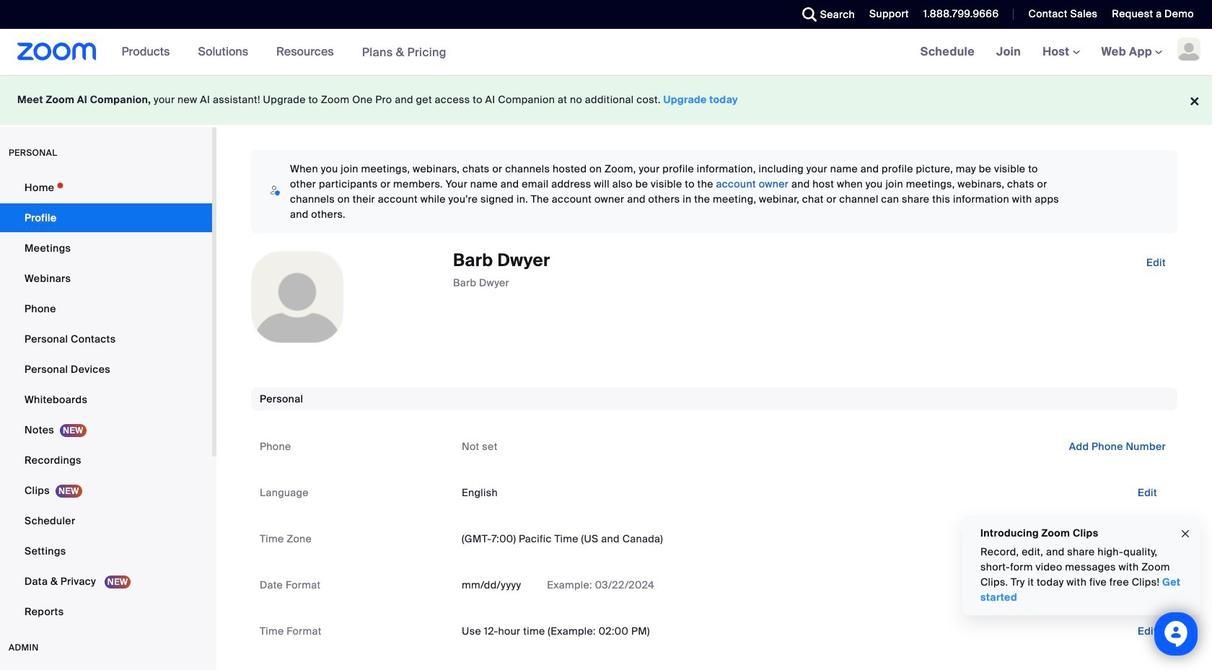 Task type: describe. For each thing, give the bounding box(es) containing it.
personal menu menu
[[0, 173, 212, 628]]

profile picture image
[[1178, 38, 1201, 61]]

edit user photo image
[[286, 291, 309, 304]]



Task type: locate. For each thing, give the bounding box(es) containing it.
user photo image
[[252, 252, 343, 343]]

zoom logo image
[[17, 43, 96, 61]]

close image
[[1180, 526, 1192, 542]]

product information navigation
[[111, 29, 458, 76]]

meetings navigation
[[910, 29, 1213, 76]]

footer
[[0, 75, 1213, 125]]

banner
[[0, 29, 1213, 76]]



Task type: vqa. For each thing, say whether or not it's contained in the screenshot.
MEETINGS navigation on the top
yes



